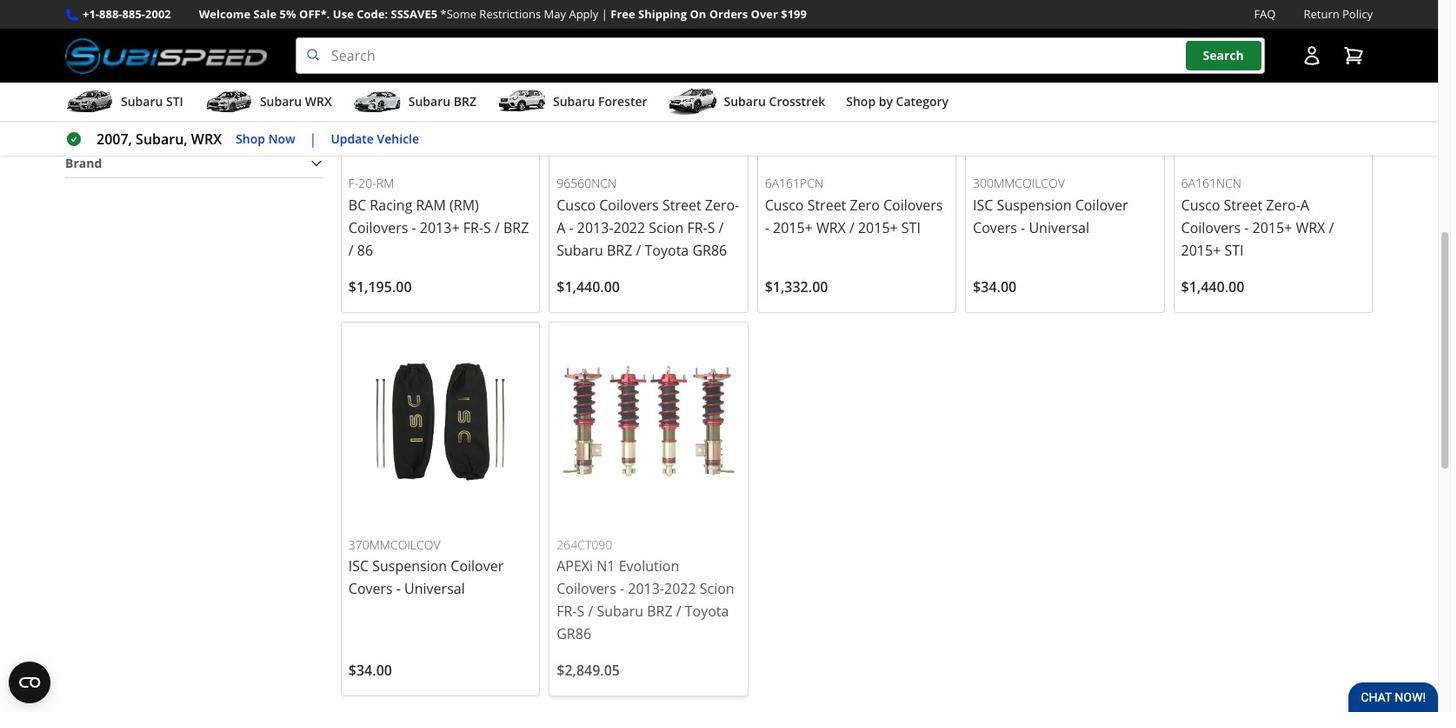 Task type: locate. For each thing, give the bounding box(es) containing it.
2013- down evolution
[[628, 580, 665, 599]]

welcome sale 5% off*. use code: sssave5 *some restrictions may apply | free shipping on orders over $199
[[199, 6, 807, 22]]

0 horizontal spatial cusco
[[557, 196, 596, 215]]

universal down 370mmcoilcov
[[405, 580, 465, 599]]

subaru inside 264ct090 apexi n1 evolution coilovers - 2013-2022 scion fr-s / subaru brz / toyota gr86
[[597, 602, 644, 621]]

brz left a subaru forester thumbnail image
[[454, 93, 477, 110]]

coilover
[[1076, 196, 1129, 215], [451, 557, 504, 576]]

0 horizontal spatial zero-
[[705, 196, 740, 215]]

shop
[[847, 93, 876, 110], [236, 130, 265, 147]]

/
[[495, 218, 500, 237], [719, 218, 724, 237], [850, 218, 855, 237], [1330, 218, 1335, 237], [349, 241, 354, 260], [636, 241, 641, 260], [588, 602, 594, 621], [677, 602, 682, 621]]

ram
[[416, 196, 446, 215]]

gr86
[[693, 241, 727, 260], [557, 625, 592, 644]]

fr- inside cusco coilovers street zero- a - 2013-2022 scion fr-s / subaru brz / toyota gr86
[[688, 218, 708, 237]]

reset
[[288, 6, 323, 25]]

2013-
[[577, 218, 614, 237], [628, 580, 665, 599]]

| right now
[[309, 130, 317, 149]]

subaru up "2007, subaru, wrx" at the top of page
[[121, 93, 163, 110]]

0 horizontal spatial |
[[309, 130, 317, 149]]

street
[[663, 196, 702, 215], [808, 196, 847, 215], [1224, 196, 1263, 215]]

coilovers down 6a161ncn
[[1182, 218, 1241, 237]]

1 horizontal spatial |
[[602, 6, 608, 22]]

universal down 300mmcoilcov
[[1029, 218, 1090, 237]]

*some
[[441, 6, 477, 22]]

0 horizontal spatial isc suspension coilover covers - universal image
[[349, 330, 533, 514]]

1 vertical spatial a
[[557, 218, 566, 237]]

2 zero- from the left
[[1267, 196, 1301, 215]]

2 horizontal spatial cusco
[[1182, 196, 1221, 215]]

coilovers right zero on the right of page
[[884, 196, 943, 215]]

1 horizontal spatial zero-
[[1267, 196, 1301, 215]]

brz down 96560ncn
[[607, 241, 633, 260]]

subaru inside dropdown button
[[121, 93, 163, 110]]

now
[[268, 130, 295, 147]]

1 horizontal spatial scion
[[700, 580, 735, 599]]

2013- inside 264ct090 apexi n1 evolution coilovers - 2013-2022 scion fr-s / subaru brz / toyota gr86
[[628, 580, 665, 599]]

brz inside dropdown button
[[454, 93, 477, 110]]

1 vertical spatial isc suspension coilover covers - universal image
[[349, 330, 533, 514]]

2022 inside cusco coilovers street zero- a - 2013-2022 scion fr-s / subaru brz / toyota gr86
[[614, 218, 646, 237]]

search
[[1203, 47, 1245, 64]]

2022 for n1
[[665, 580, 696, 599]]

code:
[[357, 6, 388, 22]]

cusco inside cusco street zero coilovers - 2015+ wrx / 2015+ sti
[[765, 196, 804, 215]]

0 horizontal spatial suspension
[[373, 557, 447, 576]]

coilovers inside cusco coilovers street zero- a - 2013-2022 scion fr-s / subaru brz / toyota gr86
[[599, 196, 659, 215]]

0 horizontal spatial shop
[[236, 130, 265, 147]]

0 horizontal spatial isc
[[349, 557, 369, 576]]

0 vertical spatial a
[[1301, 196, 1310, 215]]

0 horizontal spatial 2022
[[614, 218, 646, 237]]

evolution
[[619, 557, 680, 576]]

1 vertical spatial suspension
[[373, 557, 447, 576]]

sti
[[166, 93, 183, 110], [902, 218, 921, 237], [1225, 241, 1244, 260]]

scion inside cusco coilovers street zero- a - 2013-2022 scion fr-s / subaru brz / toyota gr86
[[649, 218, 684, 237]]

brz
[[454, 93, 477, 110], [504, 218, 529, 237], [607, 241, 633, 260], [647, 602, 673, 621]]

2002
[[145, 6, 171, 22]]

- inside cusco coilovers street zero- a - 2013-2022 scion fr-s / subaru brz / toyota gr86
[[569, 218, 574, 237]]

2 vertical spatial sti
[[1225, 241, 1244, 260]]

1 horizontal spatial gr86
[[693, 241, 727, 260]]

2013- inside cusco coilovers street zero- a - 2013-2022 scion fr-s / subaru brz / toyota gr86
[[577, 218, 614, 237]]

0 vertical spatial shop
[[847, 93, 876, 110]]

suspension down 370mmcoilcov
[[373, 557, 447, 576]]

2 $1,440.00 from the left
[[1182, 277, 1245, 297]]

zero- inside cusco street zero-a coilovers - 2015+ wrx / 2015+ sti
[[1267, 196, 1301, 215]]

1 $1,440.00 from the left
[[557, 277, 620, 297]]

cusco down 6a161ncn
[[1182, 196, 1221, 215]]

264ct090
[[557, 536, 613, 553]]

1 vertical spatial gr86
[[557, 625, 592, 644]]

brz down evolution
[[647, 602, 673, 621]]

0 vertical spatial gr86
[[693, 241, 727, 260]]

2 horizontal spatial sti
[[1225, 241, 1244, 260]]

0 horizontal spatial scion
[[649, 218, 684, 237]]

suspension inside isc suspension coilover covers - universal
[[997, 196, 1072, 215]]

0 horizontal spatial street
[[663, 196, 702, 215]]

suspension down 300mmcoilcov
[[997, 196, 1072, 215]]

cusco for coilovers
[[1182, 196, 1221, 215]]

0 horizontal spatial universal
[[405, 580, 465, 599]]

1 horizontal spatial street
[[808, 196, 847, 215]]

+1-888-885-2002
[[83, 6, 171, 22]]

isc suspension coilover covers - universal image
[[973, 0, 1157, 152], [349, 330, 533, 514]]

2013- down 96560ncn
[[577, 218, 614, 237]]

1 horizontal spatial 2022
[[665, 580, 696, 599]]

policy
[[1343, 6, 1373, 22]]

0 vertical spatial coilover
[[1076, 196, 1129, 215]]

1 vertical spatial universal
[[405, 580, 465, 599]]

gr86 inside cusco coilovers street zero- a - 2013-2022 scion fr-s / subaru brz / toyota gr86
[[693, 241, 727, 260]]

1 vertical spatial shop
[[236, 130, 265, 147]]

subaru down n1
[[597, 602, 644, 621]]

a
[[1301, 196, 1310, 215], [557, 218, 566, 237]]

1 vertical spatial covers
[[349, 580, 393, 599]]

2 street from the left
[[808, 196, 847, 215]]

3 street from the left
[[1224, 196, 1263, 215]]

subaru sti
[[121, 93, 183, 110]]

coilovers inside bc racing ram (rm) coilovers - 2013+ fr-s / brz / 86
[[349, 218, 408, 237]]

subaru left forester
[[553, 93, 595, 110]]

2022 down evolution
[[665, 580, 696, 599]]

1 vertical spatial isc
[[349, 557, 369, 576]]

f-20-rm
[[349, 175, 394, 192]]

coilover inside 370mmcoilcov isc suspension coilover covers - universal
[[451, 557, 504, 576]]

street inside cusco street zero coilovers - 2015+ wrx / 2015+ sti
[[808, 196, 847, 215]]

2013- for coilovers
[[628, 580, 665, 599]]

0 vertical spatial suspension
[[997, 196, 1072, 215]]

$ text field
[[65, 0, 164, 39]]

faq
[[1255, 6, 1276, 22]]

toyota
[[645, 241, 689, 260], [685, 602, 729, 621]]

suspension
[[997, 196, 1072, 215], [373, 557, 447, 576]]

street inside cusco street zero-a coilovers - 2015+ wrx / 2015+ sti
[[1224, 196, 1263, 215]]

0 horizontal spatial 2013-
[[577, 218, 614, 237]]

2022 down 96560ncn
[[614, 218, 646, 237]]

toyota inside cusco coilovers street zero- a - 2013-2022 scion fr-s / subaru brz / toyota gr86
[[645, 241, 689, 260]]

/ inside cusco street zero-a coilovers - 2015+ wrx / 2015+ sti
[[1330, 218, 1335, 237]]

wrx inside cusco street zero coilovers - 2015+ wrx / 2015+ sti
[[817, 218, 846, 237]]

zero-
[[705, 196, 740, 215], [1267, 196, 1301, 215]]

vehicle
[[377, 130, 419, 147]]

coilovers down 'racing'
[[349, 218, 408, 237]]

0 horizontal spatial sti
[[166, 93, 183, 110]]

subaru up vehicle on the top left
[[409, 93, 451, 110]]

update
[[331, 130, 374, 147]]

shop by category button
[[847, 86, 949, 121]]

gr86 inside 264ct090 apexi n1 evolution coilovers - 2013-2022 scion fr-s / subaru brz / toyota gr86
[[557, 625, 592, 644]]

0 vertical spatial 2022
[[614, 218, 646, 237]]

subaru forester
[[553, 93, 648, 110]]

coilovers inside 264ct090 apexi n1 evolution coilovers - 2013-2022 scion fr-s / subaru brz / toyota gr86
[[557, 580, 617, 599]]

1 horizontal spatial s
[[577, 602, 585, 621]]

-
[[412, 218, 416, 237], [569, 218, 574, 237], [765, 218, 770, 237], [1021, 218, 1026, 237], [1245, 218, 1249, 237], [396, 580, 401, 599], [620, 580, 625, 599]]

1 horizontal spatial $1,440.00
[[1182, 277, 1245, 297]]

$1,440.00
[[557, 277, 620, 297], [1182, 277, 1245, 297]]

- inside cusco street zero-a coilovers - 2015+ wrx / 2015+ sti
[[1245, 218, 1249, 237]]

cusco inside cusco coilovers street zero- a - 2013-2022 scion fr-s / subaru brz / toyota gr86
[[557, 196, 596, 215]]

1 horizontal spatial suspension
[[997, 196, 1072, 215]]

0 vertical spatial $34.00
[[973, 277, 1017, 297]]

0 horizontal spatial covers
[[349, 580, 393, 599]]

1 cusco from the left
[[557, 196, 596, 215]]

$1,440.00 down cusco coilovers street zero- a - 2013-2022 scion fr-s / subaru brz / toyota gr86
[[557, 277, 620, 297]]

a subaru sti thumbnail image image
[[65, 89, 114, 115]]

1 horizontal spatial shop
[[847, 93, 876, 110]]

coilovers for cusco street zero-a coilovers - 2015+ wrx / 2015+ sti
[[1182, 218, 1241, 237]]

2 horizontal spatial street
[[1224, 196, 1263, 215]]

0 horizontal spatial gr86
[[557, 625, 592, 644]]

isc down 300mmcoilcov
[[973, 196, 994, 215]]

1 horizontal spatial 2013-
[[628, 580, 665, 599]]

1 vertical spatial coilover
[[451, 557, 504, 576]]

cusco inside cusco street zero-a coilovers - 2015+ wrx / 2015+ sti
[[1182, 196, 1221, 215]]

brz right 2013+ on the left top of the page
[[504, 218, 529, 237]]

2022 inside 264ct090 apexi n1 evolution coilovers - 2013-2022 scion fr-s / subaru brz / toyota gr86
[[665, 580, 696, 599]]

2015+
[[773, 218, 813, 237], [858, 218, 898, 237], [1253, 218, 1293, 237], [1182, 241, 1222, 260]]

scion inside 264ct090 apexi n1 evolution coilovers - 2013-2022 scion fr-s / subaru brz / toyota gr86
[[700, 580, 735, 599]]

s for 264ct090 apexi n1 evolution coilovers - 2013-2022 scion fr-s / subaru brz / toyota gr86
[[577, 602, 585, 621]]

| left free
[[602, 6, 608, 22]]

$34.00
[[973, 277, 1017, 297], [349, 661, 392, 681]]

- inside 370mmcoilcov isc suspension coilover covers - universal
[[396, 580, 401, 599]]

fr- inside 264ct090 apexi n1 evolution coilovers - 2013-2022 scion fr-s / subaru brz / toyota gr86
[[557, 602, 577, 621]]

fr- inside bc racing ram (rm) coilovers - 2013+ fr-s / brz / 86
[[463, 218, 484, 237]]

scion
[[649, 218, 684, 237], [700, 580, 735, 599]]

covers down 300mmcoilcov
[[973, 218, 1018, 237]]

1 vertical spatial $34.00
[[349, 661, 392, 681]]

by
[[879, 93, 893, 110]]

2 horizontal spatial fr-
[[688, 218, 708, 237]]

subaru
[[121, 93, 163, 110], [260, 93, 302, 110], [409, 93, 451, 110], [553, 93, 595, 110], [724, 93, 766, 110], [557, 241, 604, 260], [597, 602, 644, 621]]

- for cusco street zero-a coilovers - 2015+ wrx / 2015+ sti
[[1245, 218, 1249, 237]]

subaru inside cusco coilovers street zero- a - 2013-2022 scion fr-s / subaru brz / toyota gr86
[[557, 241, 604, 260]]

apply
[[569, 6, 599, 22]]

s for cusco coilovers street zero- a - 2013-2022 scion fr-s / subaru brz / toyota gr86
[[708, 218, 715, 237]]

s inside 264ct090 apexi n1 evolution coilovers - 2013-2022 scion fr-s / subaru brz / toyota gr86
[[577, 602, 585, 621]]

0 horizontal spatial coilover
[[451, 557, 504, 576]]

wrx inside dropdown button
[[305, 93, 332, 110]]

covers inside isc suspension coilover covers - universal
[[973, 218, 1018, 237]]

shop inside dropdown button
[[847, 93, 876, 110]]

- inside bc racing ram (rm) coilovers - 2013+ fr-s / brz / 86
[[412, 218, 416, 237]]

$1,332.00
[[765, 277, 828, 297]]

$ text field
[[175, 0, 274, 39]]

96560ncn
[[557, 175, 617, 192]]

subaru down 96560ncn
[[557, 241, 604, 260]]

toyota inside 264ct090 apexi n1 evolution coilovers - 2013-2022 scion fr-s / subaru brz / toyota gr86
[[685, 602, 729, 621]]

coilovers
[[599, 196, 659, 215], [884, 196, 943, 215], [349, 218, 408, 237], [1182, 218, 1241, 237], [557, 580, 617, 599]]

wrx
[[305, 93, 332, 110], [191, 130, 222, 149], [817, 218, 846, 237], [1296, 218, 1326, 237]]

0 horizontal spatial $34.00
[[349, 661, 392, 681]]

1 vertical spatial toyota
[[685, 602, 729, 621]]

0 vertical spatial isc
[[973, 196, 994, 215]]

update vehicle button
[[331, 129, 419, 149]]

1 horizontal spatial universal
[[1029, 218, 1090, 237]]

0 vertical spatial sti
[[166, 93, 183, 110]]

1 horizontal spatial sti
[[902, 218, 921, 237]]

subaru brz button
[[353, 86, 477, 121]]

0 vertical spatial covers
[[973, 218, 1018, 237]]

1 vertical spatial sti
[[902, 218, 921, 237]]

0 horizontal spatial fr-
[[463, 218, 484, 237]]

cusco
[[557, 196, 596, 215], [765, 196, 804, 215], [1182, 196, 1221, 215]]

crosstrek
[[769, 93, 826, 110]]

shop left by
[[847, 93, 876, 110]]

1 vertical spatial 2013-
[[628, 580, 665, 599]]

wrx inside cusco street zero-a coilovers - 2015+ wrx / 2015+ sti
[[1296, 218, 1326, 237]]

- inside isc suspension coilover covers - universal
[[1021, 218, 1026, 237]]

1 vertical spatial 2022
[[665, 580, 696, 599]]

scion for evolution
[[700, 580, 735, 599]]

1 horizontal spatial a
[[1301, 196, 1310, 215]]

coilovers down apexi at the left bottom of page
[[557, 580, 617, 599]]

cusco down 6a161pcn
[[765, 196, 804, 215]]

a subaru wrx thumbnail image image
[[204, 89, 253, 115]]

2007, subaru, wrx
[[97, 130, 222, 149]]

0 vertical spatial 2013-
[[577, 218, 614, 237]]

5%
[[280, 6, 296, 22]]

3 cusco from the left
[[1182, 196, 1221, 215]]

street for cusco street zero coilovers - 2015+ wrx / 2015+ sti
[[808, 196, 847, 215]]

0 horizontal spatial $1,440.00
[[557, 277, 620, 297]]

0 vertical spatial isc suspension coilover covers - universal image
[[973, 0, 1157, 152]]

shop by category
[[847, 93, 949, 110]]

coilovers inside cusco street zero-a coilovers - 2015+ wrx / 2015+ sti
[[1182, 218, 1241, 237]]

1 horizontal spatial fr-
[[557, 602, 577, 621]]

toyota for evolution
[[685, 602, 729, 621]]

fr- for 264ct090 apexi n1 evolution coilovers - 2013-2022 scion fr-s / subaru brz / toyota gr86
[[557, 602, 577, 621]]

coilovers down 96560ncn
[[599, 196, 659, 215]]

subaru wrx button
[[204, 86, 332, 121]]

isc
[[973, 196, 994, 215], [349, 557, 369, 576]]

subaru up now
[[260, 93, 302, 110]]

coilovers inside cusco street zero coilovers - 2015+ wrx / 2015+ sti
[[884, 196, 943, 215]]

0 horizontal spatial a
[[557, 218, 566, 237]]

0 horizontal spatial s
[[484, 218, 491, 237]]

covers down 370mmcoilcov
[[349, 580, 393, 599]]

0 vertical spatial toyota
[[645, 241, 689, 260]]

0 vertical spatial universal
[[1029, 218, 1090, 237]]

cusco coilovers street zero- a - 2013-2022 scion fr-s / subaru brz / toyota gr86
[[557, 196, 740, 260]]

sti inside cusco street zero-a coilovers - 2015+ wrx / 2015+ sti
[[1225, 241, 1244, 260]]

1 horizontal spatial isc
[[973, 196, 994, 215]]

return
[[1304, 6, 1340, 22]]

isc suspension coilover covers - universal
[[973, 196, 1129, 237]]

sale
[[254, 6, 277, 22]]

1 horizontal spatial covers
[[973, 218, 1018, 237]]

- inside 264ct090 apexi n1 evolution coilovers - 2013-2022 scion fr-s / subaru brz / toyota gr86
[[620, 580, 625, 599]]

shop now
[[236, 130, 295, 147]]

off*.
[[299, 6, 330, 22]]

1 street from the left
[[663, 196, 702, 215]]

shop left now
[[236, 130, 265, 147]]

86
[[357, 241, 373, 260]]

0 vertical spatial scion
[[649, 218, 684, 237]]

fr-
[[463, 218, 484, 237], [688, 218, 708, 237], [557, 602, 577, 621]]

s inside cusco coilovers street zero- a - 2013-2022 scion fr-s / subaru brz / toyota gr86
[[708, 218, 715, 237]]

$1,440.00 down cusco street zero-a coilovers - 2015+ wrx / 2015+ sti
[[1182, 277, 1245, 297]]

cusco down 96560ncn
[[557, 196, 596, 215]]

1 horizontal spatial isc suspension coilover covers - universal image
[[973, 0, 1157, 152]]

1 vertical spatial scion
[[700, 580, 735, 599]]

subaru left crosstrek
[[724, 93, 766, 110]]

street inside cusco coilovers street zero- a - 2013-2022 scion fr-s / subaru brz / toyota gr86
[[663, 196, 702, 215]]

search button
[[1186, 41, 1262, 70]]

scion for zero-
[[649, 218, 684, 237]]

1 horizontal spatial cusco
[[765, 196, 804, 215]]

universal
[[1029, 218, 1090, 237], [405, 580, 465, 599]]

1 zero- from the left
[[705, 196, 740, 215]]

isc down 370mmcoilcov
[[349, 557, 369, 576]]

2 horizontal spatial s
[[708, 218, 715, 237]]

2 cusco from the left
[[765, 196, 804, 215]]

on
[[690, 6, 707, 22]]

1 horizontal spatial coilover
[[1076, 196, 1129, 215]]

370mmcoilcov
[[349, 536, 441, 553]]



Task type: describe. For each thing, give the bounding box(es) containing it.
a subaru brz thumbnail image image
[[353, 89, 402, 115]]

covers inside 370mmcoilcov isc suspension coilover covers - universal
[[349, 580, 393, 599]]

reset button
[[288, 0, 323, 36]]

subaru for subaru forester
[[553, 93, 595, 110]]

20-
[[359, 175, 376, 192]]

update vehicle
[[331, 130, 419, 147]]

subaru for subaru wrx
[[260, 93, 302, 110]]

gr86 for cusco coilovers street zero- a - 2013-2022 scion fr-s / subaru brz / toyota gr86
[[693, 241, 727, 260]]

toyota for zero-
[[645, 241, 689, 260]]

300mmcoilcov
[[973, 175, 1065, 192]]

6a161ncn
[[1182, 175, 1242, 192]]

subaru,
[[136, 130, 188, 149]]

return policy link
[[1304, 5, 1373, 24]]

forester
[[598, 93, 648, 110]]

return policy
[[1304, 6, 1373, 22]]

restrictions
[[480, 6, 541, 22]]

free
[[611, 6, 636, 22]]

subaru for subaru brz
[[409, 93, 451, 110]]

subaru sti button
[[65, 86, 183, 121]]

/ inside cusco street zero coilovers - 2015+ wrx / 2015+ sti
[[850, 218, 855, 237]]

370mmcoilcov isc suspension coilover covers - universal
[[349, 536, 504, 599]]

cusco coilovers street zero-a - 2013-2022 scion fr-s / subaru brz / toyota gr86 image
[[557, 0, 741, 152]]

apexi n1 evolution coilovers - 2013-2022 scion fr-s / subaru brz / toyota gr86 image
[[557, 330, 741, 514]]

shop now link
[[236, 129, 295, 149]]

isc inside isc suspension coilover covers - universal
[[973, 196, 994, 215]]

$2,849.05
[[557, 661, 620, 681]]

universal inside 370mmcoilcov isc suspension coilover covers - universal
[[405, 580, 465, 599]]

s inside bc racing ram (rm) coilovers - 2013+ fr-s / brz / 86
[[484, 218, 491, 237]]

- inside cusco street zero coilovers - 2015+ wrx / 2015+ sti
[[765, 218, 770, 237]]

shop for shop now
[[236, 130, 265, 147]]

cusco street zero coilovers - 2015+ wrx / 2015+ sti
[[765, 196, 943, 237]]

shipping
[[638, 6, 687, 22]]

isc inside 370mmcoilcov isc suspension coilover covers - universal
[[349, 557, 369, 576]]

sti inside dropdown button
[[166, 93, 183, 110]]

suspension inside 370mmcoilcov isc suspension coilover covers - universal
[[373, 557, 447, 576]]

over
[[751, 6, 778, 22]]

brand button
[[65, 150, 323, 177]]

rm
[[376, 175, 394, 192]]

zero- inside cusco coilovers street zero- a - 2013-2022 scion fr-s / subaru brz / toyota gr86
[[705, 196, 740, 215]]

bc
[[349, 196, 366, 215]]

cusco street zero coilovers - 2015+ wrx / 2015+ sti image
[[765, 0, 949, 152]]

1 horizontal spatial $34.00
[[973, 277, 1017, 297]]

subaru forester button
[[498, 86, 648, 121]]

- for cusco coilovers street zero- a - 2013-2022 scion fr-s / subaru brz / toyota gr86
[[569, 218, 574, 237]]

apexi
[[557, 557, 593, 576]]

- for 264ct090 apexi n1 evolution coilovers - 2013-2022 scion fr-s / subaru brz / toyota gr86
[[620, 580, 625, 599]]

brz inside 264ct090 apexi n1 evolution coilovers - 2013-2022 scion fr-s / subaru brz / toyota gr86
[[647, 602, 673, 621]]

subaru for subaru sti
[[121, 93, 163, 110]]

may
[[544, 6, 566, 22]]

+1-
[[83, 6, 99, 22]]

2007,
[[97, 130, 132, 149]]

264ct090 apexi n1 evolution coilovers - 2013-2022 scion fr-s / subaru brz / toyota gr86
[[557, 536, 735, 644]]

(rm)
[[450, 196, 479, 215]]

orders
[[709, 6, 748, 22]]

6a161pcn
[[765, 175, 824, 192]]

885-
[[122, 6, 145, 22]]

cusco street zero-a coilovers - 2015+ wrx / 2015+ sti image
[[1182, 0, 1366, 152]]

welcome
[[199, 6, 251, 22]]

subispeed logo image
[[65, 38, 268, 74]]

- for 370mmcoilcov isc suspension coilover covers - universal
[[396, 580, 401, 599]]

sssave5
[[391, 6, 438, 22]]

a inside cusco coilovers street zero- a - 2013-2022 scion fr-s / subaru brz / toyota gr86
[[557, 218, 566, 237]]

coilovers for bc racing ram (rm) coilovers - 2013+ fr-s / brz / 86
[[349, 218, 408, 237]]

f-
[[349, 175, 359, 192]]

$1,440.00 for cusco coilovers street zero- a - 2013-2022 scion fr-s / subaru brz / toyota gr86
[[557, 277, 620, 297]]

sti inside cusco street zero coilovers - 2015+ wrx / 2015+ sti
[[902, 218, 921, 237]]

2013+
[[420, 218, 460, 237]]

racing
[[370, 196, 413, 215]]

$1,440.00 for cusco street zero-a coilovers - 2015+ wrx / 2015+ sti
[[1182, 277, 1245, 297]]

brand
[[65, 155, 102, 171]]

n1
[[597, 557, 615, 576]]

brz inside cusco coilovers street zero- a - 2013-2022 scion fr-s / subaru brz / toyota gr86
[[607, 241, 633, 260]]

1 vertical spatial |
[[309, 130, 317, 149]]

cusco street zero-a coilovers - 2015+ wrx / 2015+ sti
[[1182, 196, 1335, 260]]

$1,195.00
[[349, 277, 412, 297]]

use
[[333, 6, 354, 22]]

a inside cusco street zero-a coilovers - 2015+ wrx / 2015+ sti
[[1301, 196, 1310, 215]]

faq link
[[1255, 5, 1276, 24]]

+1-888-885-2002 link
[[83, 5, 171, 24]]

street for cusco street zero-a coilovers - 2015+ wrx / 2015+ sti
[[1224, 196, 1263, 215]]

category
[[896, 93, 949, 110]]

search input field
[[296, 38, 1266, 74]]

0 vertical spatial |
[[602, 6, 608, 22]]

gr86 for 264ct090 apexi n1 evolution coilovers - 2013-2022 scion fr-s / subaru brz / toyota gr86
[[557, 625, 592, 644]]

subaru crosstrek
[[724, 93, 826, 110]]

2022 for street
[[614, 218, 646, 237]]

universal inside isc suspension coilover covers - universal
[[1029, 218, 1090, 237]]

subaru crosstrek button
[[669, 86, 826, 121]]

fr- for cusco coilovers street zero- a - 2013-2022 scion fr-s / subaru brz / toyota gr86
[[688, 218, 708, 237]]

shop for shop by category
[[847, 93, 876, 110]]

subaru brz
[[409, 93, 477, 110]]

subaru for subaru crosstrek
[[724, 93, 766, 110]]

coilovers for 264ct090 apexi n1 evolution coilovers - 2013-2022 scion fr-s / subaru brz / toyota gr86
[[557, 580, 617, 599]]

cusco for a
[[557, 196, 596, 215]]

zero
[[850, 196, 880, 215]]

subaru wrx
[[260, 93, 332, 110]]

bc racing ram (rm) coilovers - 2013+ fr-s / brz / 86
[[349, 196, 529, 260]]

2013- for a
[[577, 218, 614, 237]]

$199
[[781, 6, 807, 22]]

brz inside bc racing ram (rm) coilovers - 2013+ fr-s / brz / 86
[[504, 218, 529, 237]]

a subaru crosstrek thumbnail image image
[[669, 89, 717, 115]]

888-
[[99, 6, 122, 22]]

button image
[[1302, 45, 1323, 66]]

cusco for -
[[765, 196, 804, 215]]

open widget image
[[9, 662, 50, 704]]

a subaru forester thumbnail image image
[[498, 89, 546, 115]]

bc racing ram (rm) coilovers - 2013+ fr-s / brz / 86 image
[[349, 0, 533, 152]]

coilover inside isc suspension coilover covers - universal
[[1076, 196, 1129, 215]]

- for bc racing ram (rm) coilovers - 2013+ fr-s / brz / 86
[[412, 218, 416, 237]]



Task type: vqa. For each thing, say whether or not it's contained in the screenshot.
Passion
no



